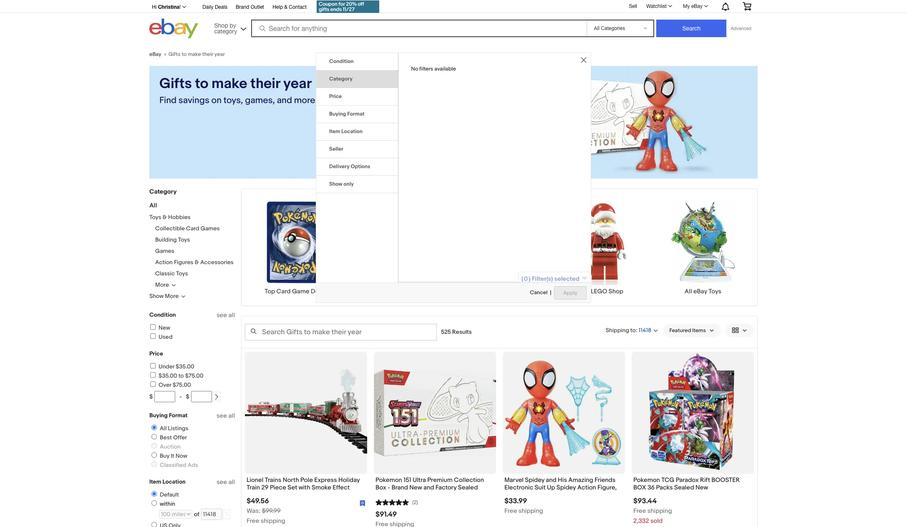 Task type: locate. For each thing, give the bounding box(es) containing it.
2 $ from the left
[[186, 393, 189, 400]]

marvel spidey and his amazing friends electronic suit up spidey action figure, link
[[505, 476, 624, 494]]

games link
[[155, 248, 174, 255]]

0 vertical spatial show
[[329, 181, 343, 188]]

5 out of 5 stars image
[[376, 498, 409, 506]]

0 vertical spatial see
[[217, 311, 227, 319]]

and left more.
[[277, 95, 292, 106]]

to inside gifts to make their year find savings on toys, games, and more.
[[195, 75, 208, 93]]

0 vertical spatial all
[[149, 202, 157, 210]]

watchlist link
[[642, 1, 676, 11]]

new up (2)
[[410, 484, 422, 492]]

1 horizontal spatial $
[[186, 393, 189, 400]]

collectible card games link
[[155, 225, 220, 232]]

shipping for $93.44
[[648, 507, 672, 515]]

make for gifts to make their year find savings on toys, games, and more.
[[212, 75, 247, 93]]

$ left maximum value 'text box'
[[186, 393, 189, 400]]

0 horizontal spatial location
[[163, 478, 186, 486]]

0 vertical spatial more
[[155, 281, 169, 288]]

ultra
[[413, 476, 426, 484]]

brand
[[236, 4, 249, 10], [392, 484, 408, 492]]

their inside gifts to make their year find savings on toys, games, and more.
[[251, 75, 280, 93]]

0 vertical spatial their
[[202, 51, 213, 58]]

new inside 'pokemon 151 ultra premium collection box - brand new and factory sealed'
[[410, 484, 422, 492]]

tab list
[[316, 53, 398, 193]]

2 all from the top
[[229, 412, 235, 420]]

games up accessories
[[201, 225, 220, 232]]

1 vertical spatial item
[[149, 478, 161, 486]]

1 vertical spatial their
[[251, 75, 280, 93]]

0 vertical spatial ebay
[[692, 3, 703, 9]]

0 vertical spatial $35.00
[[176, 363, 194, 370]]

1 horizontal spatial buying
[[329, 111, 346, 117]]

marvel spidey and his amazing friends electronic suit up spidey action figure, image
[[503, 352, 625, 474]]

0 horizontal spatial buying format
[[149, 412, 188, 419]]

year
[[215, 51, 225, 58], [283, 75, 312, 93]]

shipping inside $33.99 free shipping
[[519, 507, 543, 515]]

ebay for all ebay toys
[[694, 288, 708, 296]]

ads
[[188, 462, 198, 469]]

0 horizontal spatial show
[[149, 293, 164, 300]]

1 horizontal spatial their
[[251, 75, 280, 93]]

location inside tab list
[[342, 128, 363, 135]]

buying format up seller
[[329, 111, 365, 117]]

0 vertical spatial &
[[284, 4, 288, 10]]

buying format up all listings link
[[149, 412, 188, 419]]

2,332
[[634, 517, 649, 525]]

$35.00 up $35.00 to $75.00
[[176, 363, 194, 370]]

2 horizontal spatial free
[[634, 507, 646, 515]]

get an extra 20% off image
[[317, 0, 379, 13]]

0 horizontal spatial spidey
[[525, 476, 545, 484]]

all for all
[[149, 202, 157, 210]]

deals
[[215, 4, 227, 10], [311, 288, 327, 296]]

Apply submit
[[554, 287, 587, 300]]

0 vertical spatial -
[[180, 393, 182, 400]]

shipping down $33.99 at the bottom of page
[[519, 507, 543, 515]]

0 vertical spatial buying
[[329, 111, 346, 117]]

sell
[[629, 3, 637, 9]]

listings
[[168, 425, 188, 432]]

0 vertical spatial price
[[329, 93, 342, 100]]

525 results
[[441, 329, 472, 336]]

0 horizontal spatial action
[[155, 259, 173, 266]]

pokemon
[[376, 476, 402, 484], [634, 476, 660, 484]]

$ for maximum value 'text box'
[[186, 393, 189, 400]]

$75.00 down the under $35.00
[[185, 372, 204, 379]]

year up more.
[[283, 75, 312, 93]]

building toys link
[[155, 236, 190, 243]]

pokemon left 151
[[376, 476, 402, 484]]

1 vertical spatial -
[[388, 484, 390, 492]]

1 vertical spatial make
[[212, 75, 247, 93]]

pokemon tcg paradox rift booster box 36 packs sealed new image
[[648, 352, 738, 474]]

more button
[[155, 281, 176, 288]]

1 horizontal spatial item location
[[329, 128, 363, 135]]

sell link
[[626, 3, 641, 9]]

2 see from the top
[[217, 412, 227, 420]]

buying inside tab list
[[329, 111, 346, 117]]

condition inside tab list
[[329, 58, 354, 65]]

0 vertical spatial games
[[201, 225, 220, 232]]

1 vertical spatial buying
[[149, 412, 168, 419]]

2 horizontal spatial &
[[284, 4, 288, 10]]

price right more.
[[329, 93, 342, 100]]

shipping down $99.99
[[261, 517, 285, 525]]

0 horizontal spatial condition
[[149, 311, 176, 319]]

-
[[180, 393, 182, 400], [388, 484, 390, 492]]

banner
[[149, 0, 758, 40]]

buying
[[329, 111, 346, 117], [149, 412, 168, 419]]

0 horizontal spatial all
[[149, 202, 157, 210]]

1 horizontal spatial brand
[[392, 484, 408, 492]]

0 vertical spatial condition
[[329, 58, 354, 65]]

electronic
[[505, 484, 534, 492]]

was: $99.99 free shipping
[[247, 507, 285, 525]]

under $35.00 link
[[149, 363, 194, 370]]

free up 2,332
[[634, 507, 646, 515]]

None submit
[[657, 20, 727, 37]]

Best Offer radio
[[152, 434, 157, 440]]

see
[[217, 311, 227, 319], [217, 412, 227, 420], [217, 478, 227, 486]]

deals inside the 'daily deals' link
[[215, 4, 227, 10]]

the lego shop
[[579, 288, 624, 296]]

- right 'box'
[[388, 484, 390, 492]]

2 see all from the top
[[217, 412, 235, 420]]

1 vertical spatial category
[[149, 188, 177, 196]]

& inside account navigation
[[284, 4, 288, 10]]

best offer
[[160, 434, 187, 441]]

and
[[277, 95, 292, 106], [546, 476, 557, 484], [424, 484, 434, 492]]

1 pokemon from the left
[[376, 476, 402, 484]]

make up the toys,
[[212, 75, 247, 93]]

item up seller
[[329, 128, 340, 135]]

1 horizontal spatial card
[[277, 288, 291, 296]]

free for $33.99
[[505, 507, 517, 515]]

show down more button
[[149, 293, 164, 300]]

buying format
[[329, 111, 365, 117], [149, 412, 188, 419]]

auction
[[160, 443, 181, 450]]

$
[[149, 393, 153, 400], [186, 393, 189, 400]]

1 horizontal spatial and
[[424, 484, 434, 492]]

free inside $33.99 free shipping
[[505, 507, 517, 515]]

0 horizontal spatial $
[[149, 393, 153, 400]]

brand inside account navigation
[[236, 4, 249, 10]]

friends
[[595, 476, 616, 484]]

pokemon inside 'pokemon 151 ultra premium collection box - brand new and factory sealed'
[[376, 476, 402, 484]]

0 vertical spatial see all button
[[217, 311, 235, 319]]

help & contact
[[273, 4, 307, 10]]

2 vertical spatial to
[[179, 372, 184, 379]]

1 horizontal spatial spidey
[[557, 484, 576, 492]]

list
[[242, 199, 758, 306]]

0 vertical spatial brand
[[236, 4, 249, 10]]

Used checkbox
[[150, 334, 156, 339]]

default link
[[148, 491, 181, 498]]

3 see all button from the top
[[217, 478, 235, 486]]

0 horizontal spatial item location
[[149, 478, 186, 486]]

action left the figure,
[[578, 484, 596, 492]]

spidey left up
[[525, 476, 545, 484]]

figure,
[[598, 484, 617, 492]]

1 all from the top
[[229, 311, 235, 319]]

lionel trains north pole express holiday train 29 piece set with smoke effect
[[247, 476, 360, 492]]

card inside list
[[277, 288, 291, 296]]

0 horizontal spatial games
[[155, 248, 174, 255]]

1 horizontal spatial &
[[195, 259, 199, 266]]

classified
[[160, 462, 186, 469]]

item location
[[329, 128, 363, 135], [149, 478, 186, 486]]

& right the help
[[284, 4, 288, 10]]

1 $ from the left
[[149, 393, 153, 400]]

no filters available tab panel
[[411, 66, 579, 233]]

& right the figures
[[195, 259, 199, 266]]

1 vertical spatial see all button
[[217, 412, 235, 420]]

show inside tab list
[[329, 181, 343, 188]]

close image
[[581, 57, 587, 63]]

1 see from the top
[[217, 311, 227, 319]]

sealed right factory
[[458, 484, 478, 492]]

$75.00 down $35.00 to $75.00
[[173, 382, 191, 389]]

their for gifts to make their year
[[202, 51, 213, 58]]

Maximum Value text field
[[191, 391, 212, 402]]

0 horizontal spatial their
[[202, 51, 213, 58]]

offer
[[173, 434, 187, 441]]

more down more button
[[165, 293, 179, 300]]

2 vertical spatial see all button
[[217, 478, 235, 486]]

action down games link
[[155, 259, 173, 266]]

all for all ebay toys
[[685, 288, 692, 296]]

lionel
[[247, 476, 264, 484]]

0 horizontal spatial year
[[215, 51, 225, 58]]

2 vertical spatial all
[[229, 478, 235, 486]]

1 vertical spatial see all
[[217, 412, 235, 420]]

and inside 'pokemon 151 ultra premium collection box - brand new and factory sealed'
[[424, 484, 434, 492]]

lego
[[591, 288, 608, 296]]

deals right daily
[[215, 4, 227, 10]]

0 horizontal spatial pokemon
[[376, 476, 402, 484]]

0 vertical spatial make
[[188, 51, 201, 58]]

1 horizontal spatial year
[[283, 75, 312, 93]]

card down the hobbies
[[186, 225, 199, 232]]

free down $33.99 at the bottom of page
[[505, 507, 517, 515]]

ebay inside account navigation
[[692, 3, 703, 9]]

$35.00 to $75.00 link
[[149, 372, 204, 379]]

item location up seller
[[329, 128, 363, 135]]

location up the default
[[163, 478, 186, 486]]

advanced
[[731, 26, 752, 31]]

2 see all button from the top
[[217, 412, 235, 420]]

1 horizontal spatial category
[[329, 76, 353, 82]]

shipping up sold
[[648, 507, 672, 515]]

1 horizontal spatial item
[[329, 128, 340, 135]]

free inside "$93.44 free shipping 2,332 sold"
[[634, 507, 646, 515]]

1 horizontal spatial all
[[160, 425, 167, 432]]

brand left outlet
[[236, 4, 249, 10]]

year inside gifts to make their year find savings on toys, games, and more.
[[283, 75, 312, 93]]

2 vertical spatial ebay
[[694, 288, 708, 296]]

pokemon for 36
[[634, 476, 660, 484]]

1 horizontal spatial -
[[388, 484, 390, 492]]

show
[[329, 181, 343, 188], [149, 293, 164, 300]]

deals right 'game'
[[311, 288, 327, 296]]

- down "over $75.00"
[[180, 393, 182, 400]]

New checkbox
[[150, 324, 156, 330]]

0 horizontal spatial card
[[186, 225, 199, 232]]

default
[[160, 491, 179, 498]]

buying up all listings radio
[[149, 412, 168, 419]]

make right ebay link
[[188, 51, 201, 58]]

games down 'building'
[[155, 248, 174, 255]]

& up collectible
[[163, 214, 167, 221]]

of
[[194, 511, 199, 518]]

item location up the default
[[149, 478, 186, 486]]

1 sealed from the left
[[458, 484, 478, 492]]

location
[[342, 128, 363, 135], [163, 478, 186, 486]]

item up default option
[[149, 478, 161, 486]]

make
[[188, 51, 201, 58], [212, 75, 247, 93]]

buy it now link
[[148, 453, 189, 460]]

results
[[452, 329, 472, 336]]

3 see all from the top
[[217, 478, 235, 486]]

card for collectible
[[186, 225, 199, 232]]

1 vertical spatial &
[[163, 214, 167, 221]]

only
[[344, 181, 354, 188]]

options
[[351, 163, 371, 170]]

and left factory
[[424, 484, 434, 492]]

0 horizontal spatial brand
[[236, 4, 249, 10]]

1 horizontal spatial action
[[578, 484, 596, 492]]

1 vertical spatial show
[[149, 293, 164, 300]]

1 vertical spatial year
[[283, 75, 312, 93]]

1 horizontal spatial pokemon
[[634, 476, 660, 484]]

new up the used
[[159, 324, 170, 331]]

0 horizontal spatial deals
[[215, 4, 227, 10]]

1 vertical spatial see
[[217, 412, 227, 420]]

1 vertical spatial all
[[229, 412, 235, 420]]

1 vertical spatial $75.00
[[173, 382, 191, 389]]

1 horizontal spatial new
[[410, 484, 422, 492]]

new left booster
[[696, 484, 709, 492]]

1 vertical spatial deals
[[311, 288, 327, 296]]

year for gifts to make their year
[[215, 51, 225, 58]]

2 pokemon from the left
[[634, 476, 660, 484]]

factory
[[436, 484, 457, 492]]

0 vertical spatial action
[[155, 259, 173, 266]]

year up gifts to make their year find savings on toys, games, and more.
[[215, 51, 225, 58]]

price up under $35.00 option
[[149, 350, 163, 357]]

1 vertical spatial $35.00
[[159, 372, 177, 379]]

1 horizontal spatial deals
[[311, 288, 327, 296]]

their
[[202, 51, 213, 58], [251, 75, 280, 93]]

0 vertical spatial to
[[182, 51, 187, 58]]

2 sealed from the left
[[675, 484, 694, 492]]

1 vertical spatial card
[[277, 288, 291, 296]]

action inside collectible card games building toys games action figures & accessories classic toys
[[155, 259, 173, 266]]

classified ads link
[[148, 462, 200, 469]]

item
[[329, 128, 340, 135], [149, 478, 161, 486]]

0 vertical spatial gifts
[[169, 51, 181, 58]]

to
[[182, 51, 187, 58], [195, 75, 208, 93], [179, 372, 184, 379]]

make for gifts to make their year
[[188, 51, 201, 58]]

0 horizontal spatial shipping
[[261, 517, 285, 525]]

2 vertical spatial all
[[160, 425, 167, 432]]

was:
[[247, 507, 261, 515]]

pokemon 151 ultra premium collection box - brand new and factory sealed image
[[374, 352, 496, 474]]

classic toys link
[[155, 270, 188, 277]]

spidey right up
[[557, 484, 576, 492]]

0 vertical spatial location
[[342, 128, 363, 135]]

Under $35.00 checkbox
[[150, 363, 156, 369]]

$35.00 to $75.00 checkbox
[[150, 372, 156, 378]]

2 horizontal spatial new
[[696, 484, 709, 492]]

1 vertical spatial brand
[[392, 484, 408, 492]]

2 vertical spatial see
[[217, 478, 227, 486]]

his
[[558, 476, 567, 484]]

2 horizontal spatial and
[[546, 476, 557, 484]]

booster
[[712, 476, 740, 484]]

0 horizontal spatial sealed
[[458, 484, 478, 492]]

free down was:
[[247, 517, 259, 525]]

show only
[[329, 181, 354, 188]]

gifts for gifts to make their year
[[169, 51, 181, 58]]

1 vertical spatial to
[[195, 75, 208, 93]]

and left his
[[546, 476, 557, 484]]

go image
[[224, 512, 230, 518]]

1 horizontal spatial free
[[505, 507, 517, 515]]

more
[[155, 281, 169, 288], [165, 293, 179, 300]]

$ down over $75.00 checkbox on the bottom of page
[[149, 393, 153, 400]]

2 horizontal spatial all
[[685, 288, 692, 296]]

brand up (2) 'link'
[[392, 484, 408, 492]]

to right ebay link
[[182, 51, 187, 58]]

show left only
[[329, 181, 343, 188]]

1 see all from the top
[[217, 311, 235, 319]]

3 see from the top
[[217, 478, 227, 486]]

$93.44
[[634, 497, 657, 506]]

new
[[159, 324, 170, 331], [410, 484, 422, 492], [696, 484, 709, 492]]

category inside tab list
[[329, 76, 353, 82]]

1 vertical spatial more
[[165, 293, 179, 300]]

ebay link
[[149, 51, 169, 58]]

top
[[265, 288, 275, 296]]

0 vertical spatial buying format
[[329, 111, 365, 117]]

marvel spidey and his amazing friends electronic suit up spidey action figure,
[[505, 476, 617, 492]]

$49.56
[[247, 497, 269, 506]]

collection
[[454, 476, 484, 484]]

seller
[[329, 146, 344, 152]]

sealed right packs
[[675, 484, 694, 492]]

2 vertical spatial &
[[195, 259, 199, 266]]

card right top on the bottom of page
[[277, 288, 291, 296]]

train
[[247, 484, 260, 492]]

525
[[441, 329, 451, 336]]

and inside marvel spidey and his amazing friends electronic suit up spidey action figure,
[[546, 476, 557, 484]]

make inside gifts to make their year find savings on toys, games, and more.
[[212, 75, 247, 93]]

0 vertical spatial format
[[347, 111, 365, 117]]

buying up seller
[[329, 111, 346, 117]]

pokemon left tcg
[[634, 476, 660, 484]]

location up seller
[[342, 128, 363, 135]]

tab list containing condition
[[316, 53, 398, 193]]

more.
[[294, 95, 318, 106]]

see all for used
[[217, 311, 235, 319]]

gifts inside gifts to make their year find savings on toys, games, and more.
[[159, 75, 192, 93]]

to up savings
[[195, 75, 208, 93]]

pokemon for -
[[376, 476, 402, 484]]

more up 'show more'
[[155, 281, 169, 288]]

0 horizontal spatial &
[[163, 214, 167, 221]]

0 horizontal spatial and
[[277, 95, 292, 106]]

spidey
[[525, 476, 545, 484], [557, 484, 576, 492]]

Over $75.00 checkbox
[[150, 382, 156, 387]]

$35.00 to $75.00
[[159, 372, 204, 379]]

$35.00 down under
[[159, 372, 177, 379]]

collectible card games building toys games action figures & accessories classic toys
[[155, 225, 234, 277]]

classic
[[155, 270, 175, 277]]

card inside collectible card games building toys games action figures & accessories classic toys
[[186, 225, 199, 232]]

to down the under $35.00
[[179, 372, 184, 379]]

pokemon inside pokemon tcg paradox rift booster box 36 packs sealed new
[[634, 476, 660, 484]]

shipping inside "$93.44 free shipping 2,332 sold"
[[648, 507, 672, 515]]

Auction radio
[[152, 443, 157, 449]]

1 see all button from the top
[[217, 311, 235, 319]]

show for show more
[[149, 293, 164, 300]]



Task type: vqa. For each thing, say whether or not it's contained in the screenshot.
topmost seasonal
no



Task type: describe. For each thing, give the bounding box(es) containing it.
new inside pokemon tcg paradox rift booster box 36 packs sealed new
[[696, 484, 709, 492]]

[object undefined] image
[[360, 500, 366, 506]]

Default radio
[[152, 491, 157, 497]]

& inside collectible card games building toys games action figures & accessories classic toys
[[195, 259, 199, 266]]

filters
[[420, 66, 433, 72]]

all for all listings
[[160, 425, 167, 432]]

1 vertical spatial item location
[[149, 478, 186, 486]]

36
[[648, 484, 655, 492]]

shipping inside was: $99.99 free shipping
[[261, 517, 285, 525]]

All Listings radio
[[152, 425, 157, 430]]

effect
[[333, 484, 350, 492]]

no filters available
[[411, 66, 456, 72]]

to for $35.00 to $75.00
[[179, 372, 184, 379]]

collectible
[[155, 225, 185, 232]]

Classified Ads radio
[[152, 462, 157, 467]]

see all for best offer
[[217, 412, 235, 420]]

shop
[[609, 288, 624, 296]]

banner containing sell
[[149, 0, 758, 40]]

all listings link
[[148, 425, 190, 432]]

over $75.00 link
[[149, 382, 191, 389]]

all ebay toys
[[685, 288, 722, 296]]

3 all from the top
[[229, 478, 235, 486]]

top card game deals
[[265, 288, 327, 296]]

action inside marvel spidey and his amazing friends electronic suit up spidey action figure,
[[578, 484, 596, 492]]

list containing top card game deals
[[242, 199, 758, 306]]

delivery options
[[329, 163, 371, 170]]

and inside gifts to make their year find savings on toys, games, and more.
[[277, 95, 292, 106]]

their for gifts to make their year find savings on toys, games, and more.
[[251, 75, 280, 93]]

Buy It Now radio
[[152, 453, 157, 458]]

0 vertical spatial $75.00
[[185, 372, 204, 379]]

delivery
[[329, 163, 350, 170]]

contact
[[289, 4, 307, 10]]

$33.99
[[505, 497, 527, 506]]

item location inside tab list
[[329, 128, 363, 135]]

gifts for gifts to make their year find savings on toys, games, and more.
[[159, 75, 192, 93]]

29
[[262, 484, 269, 492]]

lionel trains north pole express holiday train 29 piece set with smoke effect image
[[245, 352, 367, 474]]

help & contact link
[[273, 3, 307, 12]]

price inside tab list
[[329, 93, 342, 100]]

all for best offer
[[229, 412, 235, 420]]

submit price range image
[[214, 394, 220, 400]]

sold
[[651, 517, 663, 525]]

pokemon 151 ultra premium collection box - brand new and factory sealed
[[376, 476, 484, 492]]

0 horizontal spatial item
[[149, 478, 161, 486]]

lionel trains north pole express holiday train 29 piece set with smoke effect link
[[247, 476, 366, 494]]

rift
[[701, 476, 710, 484]]

under
[[159, 363, 175, 370]]

best
[[160, 434, 172, 441]]

it
[[171, 453, 174, 460]]

free for $93.44
[[634, 507, 646, 515]]

pokemon tcg paradox rift booster box 36 packs sealed new link
[[634, 476, 753, 494]]

1 horizontal spatial games
[[201, 225, 220, 232]]

tcg
[[662, 476, 675, 484]]

your shopping cart image
[[743, 2, 752, 10]]

$93.44 free shipping 2,332 sold
[[634, 497, 672, 525]]

smoke
[[312, 484, 331, 492]]

see for used
[[217, 311, 227, 319]]

express
[[314, 476, 337, 484]]

help
[[273, 4, 283, 10]]

all for used
[[229, 311, 235, 319]]

1 horizontal spatial buying format
[[329, 111, 365, 117]]

games,
[[245, 95, 275, 106]]

item inside tab list
[[329, 128, 340, 135]]

best offer link
[[148, 434, 189, 441]]

show more button
[[149, 293, 186, 300]]

1 vertical spatial buying format
[[149, 412, 188, 419]]

the
[[579, 288, 590, 296]]

1 vertical spatial ebay
[[149, 51, 161, 58]]

ebay for my ebay
[[692, 3, 703, 9]]

brand inside 'pokemon 151 ultra premium collection box - brand new and factory sealed'
[[392, 484, 408, 492]]

to for gifts to make their year
[[182, 51, 187, 58]]

now
[[176, 453, 187, 460]]

see all button for best offer
[[217, 412, 235, 420]]

0 horizontal spatial category
[[149, 188, 177, 196]]

within radio
[[152, 501, 157, 506]]

my ebay
[[683, 3, 703, 9]]

advanced link
[[727, 20, 756, 37]]

marvel
[[505, 476, 524, 484]]

daily deals link
[[203, 3, 227, 12]]

paradox
[[676, 476, 699, 484]]

watchlist
[[647, 3, 667, 9]]

trains
[[265, 476, 281, 484]]

US Only radio
[[152, 522, 157, 527]]

pokemon 151 ultra premium collection box - brand new and factory sealed link
[[376, 476, 495, 494]]

suit
[[535, 484, 546, 492]]

shipping for $33.99
[[519, 507, 543, 515]]

outlet
[[251, 4, 264, 10]]

1 vertical spatial games
[[155, 248, 174, 255]]

deals inside the 'top card game deals' link
[[311, 288, 327, 296]]

toys,
[[224, 95, 243, 106]]

accessories
[[200, 259, 234, 266]]

classified ads
[[160, 462, 198, 469]]

to for gifts to make their year find savings on toys, games, and more.
[[195, 75, 208, 93]]

premium
[[428, 476, 453, 484]]

piece
[[270, 484, 286, 492]]

hobbies
[[168, 214, 191, 221]]

on
[[211, 95, 222, 106]]

over $75.00
[[159, 382, 191, 389]]

$ for "minimum value" text field
[[149, 393, 153, 400]]

151
[[404, 476, 411, 484]]

cancel
[[530, 289, 548, 296]]

up
[[547, 484, 555, 492]]

card for top
[[277, 288, 291, 296]]

account navigation
[[149, 0, 758, 14]]

0 horizontal spatial price
[[149, 350, 163, 357]]

show for show only
[[329, 181, 343, 188]]

daily
[[203, 4, 214, 10]]

brand outlet link
[[236, 3, 264, 12]]

sealed inside pokemon tcg paradox rift booster box 36 packs sealed new
[[675, 484, 694, 492]]

$33.99 free shipping
[[505, 497, 543, 515]]

pokemon tcg paradox rift booster box 36 packs sealed new
[[634, 476, 740, 492]]

$99.99
[[262, 507, 281, 515]]

within
[[160, 501, 175, 508]]

sealed inside 'pokemon 151 ultra premium collection box - brand new and factory sealed'
[[458, 484, 478, 492]]

11418 text field
[[201, 509, 222, 520]]

show more
[[149, 293, 179, 300]]

pole
[[301, 476, 313, 484]]

used
[[159, 334, 173, 341]]

gifts to make their year find savings on toys, games, and more.
[[159, 75, 318, 106]]

& for hobbies
[[163, 214, 167, 221]]

format inside tab list
[[347, 111, 365, 117]]

0 horizontal spatial format
[[169, 412, 188, 419]]

daily deals
[[203, 4, 227, 10]]

0 horizontal spatial -
[[180, 393, 182, 400]]

(2)
[[412, 499, 418, 506]]

cancel button
[[530, 286, 548, 300]]

see all button for used
[[217, 311, 235, 319]]

[object undefined] image
[[360, 499, 366, 506]]

see for best offer
[[217, 412, 227, 420]]

- inside 'pokemon 151 ultra premium collection box - brand new and factory sealed'
[[388, 484, 390, 492]]

& for contact
[[284, 4, 288, 10]]

$91.49
[[376, 511, 397, 519]]

free inside was: $99.99 free shipping
[[247, 517, 259, 525]]

over
[[159, 382, 171, 389]]

0 horizontal spatial new
[[159, 324, 170, 331]]

savings
[[179, 95, 209, 106]]

with
[[299, 484, 310, 492]]

Minimum Value text field
[[155, 391, 175, 402]]

year for gifts to make their year find savings on toys, games, and more.
[[283, 75, 312, 93]]



